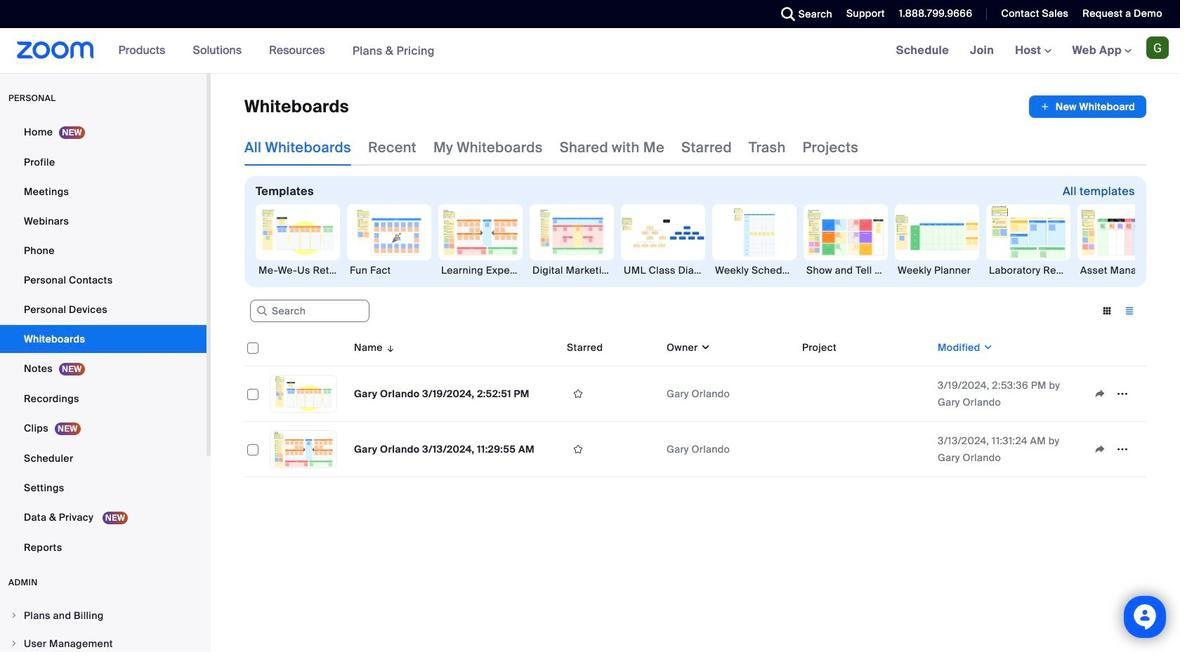 Task type: locate. For each thing, give the bounding box(es) containing it.
1 cell from the top
[[797, 367, 932, 422]]

1 vertical spatial menu item
[[0, 631, 207, 653]]

weekly schedule element
[[712, 263, 797, 277]]

1 menu item from the top
[[0, 603, 207, 629]]

zoom logo image
[[17, 41, 94, 59]]

add image
[[1040, 100, 1050, 114]]

product information navigation
[[108, 28, 445, 74]]

Search text field
[[250, 300, 369, 323]]

banner
[[0, 28, 1180, 74]]

0 vertical spatial right image
[[10, 612, 18, 620]]

thumbnail of gary orlando 3/19/2024, 2:52:51 pm image
[[270, 376, 336, 412]]

1 vertical spatial right image
[[10, 640, 18, 648]]

uml class diagram element
[[621, 263, 705, 277]]

arrow down image
[[383, 339, 396, 356]]

application
[[1029, 96, 1146, 118], [244, 329, 1146, 478], [1089, 384, 1141, 405], [1089, 439, 1141, 460]]

laboratory report element
[[986, 263, 1071, 277]]

2 menu item from the top
[[0, 631, 207, 653]]

right image
[[10, 612, 18, 620], [10, 640, 18, 648]]

grid mode, not selected image
[[1096, 305, 1118, 318]]

more options for gary orlando 3/19/2024, 2:52:51 pm image
[[1111, 388, 1134, 400]]

digital marketing canvas element
[[530, 263, 614, 277]]

cell
[[797, 367, 932, 422], [797, 422, 932, 478]]

0 vertical spatial menu item
[[0, 603, 207, 629]]

2 cell from the top
[[797, 422, 932, 478]]

fun fact element
[[347, 263, 431, 277]]

tabs of all whiteboard page tab list
[[244, 129, 859, 166]]

cell for share image
[[797, 367, 932, 422]]

menu item
[[0, 603, 207, 629], [0, 631, 207, 653]]



Task type: vqa. For each thing, say whether or not it's contained in the screenshot.
PRICING
no



Task type: describe. For each thing, give the bounding box(es) containing it.
2 right image from the top
[[10, 640, 18, 648]]

more options for gary orlando 3/13/2024, 11:29:55 am image
[[1111, 443, 1134, 456]]

share image
[[1089, 388, 1111, 400]]

click to star the whiteboard gary orlando 3/19/2024, 2:52:51 pm image
[[567, 388, 589, 400]]

gary orlando 3/13/2024, 11:29:55 am element
[[354, 443, 535, 456]]

thumbnail of gary orlando 3/13/2024, 11:29:55 am image
[[270, 431, 336, 468]]

down image
[[698, 341, 711, 355]]

meetings navigation
[[886, 28, 1180, 74]]

learning experience canvas element
[[438, 263, 523, 277]]

cell for share icon
[[797, 422, 932, 478]]

list mode, selected image
[[1118, 305, 1141, 318]]

personal menu menu
[[0, 118, 207, 563]]

admin menu menu
[[0, 603, 207, 653]]

share image
[[1089, 443, 1111, 456]]

click to star the whiteboard gary orlando 3/13/2024, 11:29:55 am image
[[567, 443, 589, 456]]

me-we-us retrospective element
[[256, 263, 340, 277]]

profile picture image
[[1146, 37, 1169, 59]]

gary orlando 3/19/2024, 2:52:51 pm element
[[354, 388, 530, 400]]

asset management element
[[1078, 263, 1162, 277]]

weekly planner element
[[895, 263, 979, 277]]

show and tell with a twist element
[[804, 263, 888, 277]]

1 right image from the top
[[10, 612, 18, 620]]



